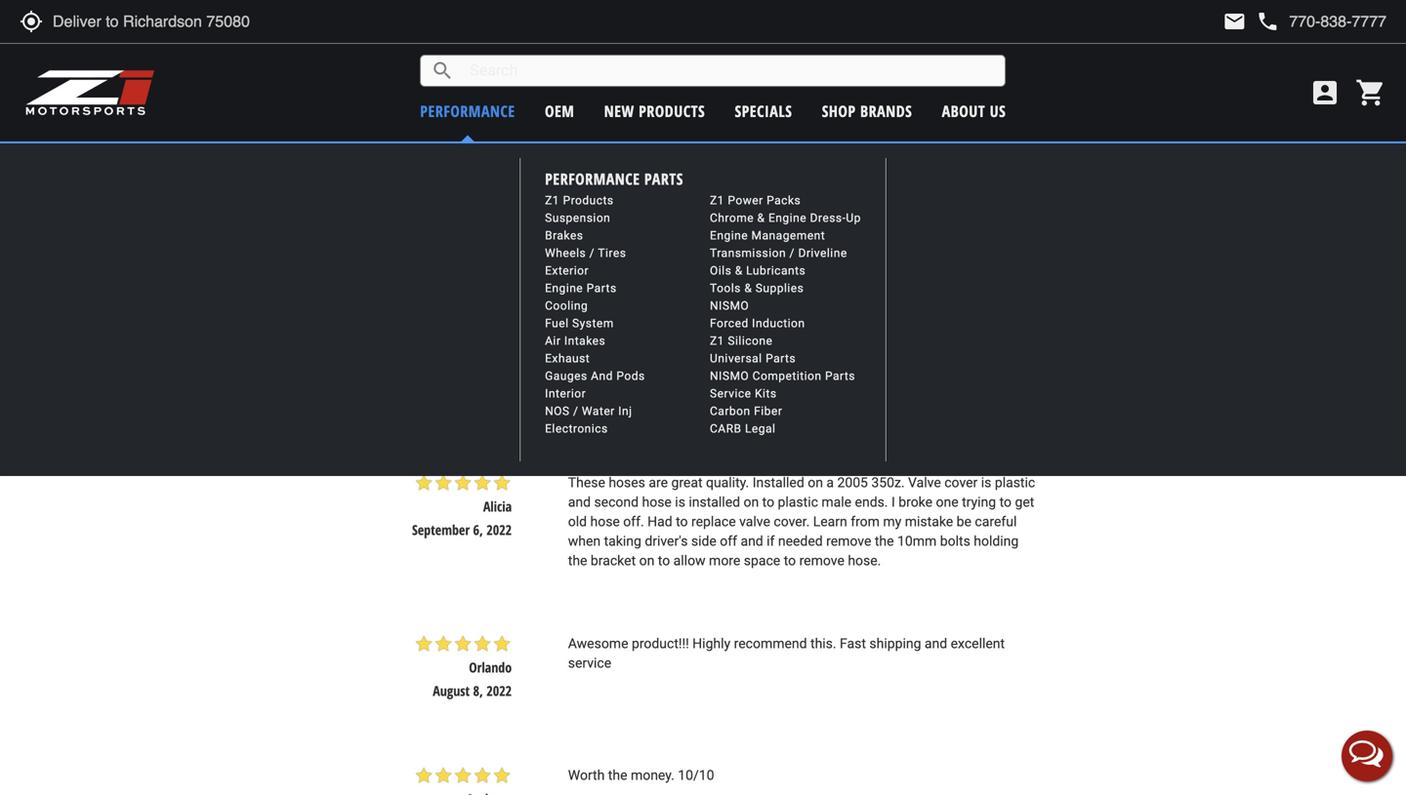 Task type: describe. For each thing, give the bounding box(es) containing it.
works as expected. perfect fit.
[[568, 79, 753, 95]]

chrome
[[710, 212, 754, 225]]

off
[[720, 534, 737, 550]]

0 vertical spatial on
[[808, 475, 823, 491]]

z1 motorsports logo image
[[24, 68, 156, 117]]

1 vertical spatial new
[[779, 343, 804, 359]]

to left get
[[1000, 494, 1012, 511]]

wheels
[[545, 247, 586, 260]]

about us link
[[942, 101, 1006, 122]]

0 vertical spatial from
[[840, 343, 869, 359]]

0 vertical spatial my
[[651, 211, 670, 227]]

2 horizontal spatial hose
[[807, 343, 837, 359]]

worth the money. 10/10
[[568, 768, 714, 784]]

0 horizontal spatial on
[[639, 553, 655, 569]]

shopping_cart link
[[1351, 77, 1387, 108]]

excellent
[[951, 636, 1005, 652]]

0 horizontal spatial one
[[753, 343, 775, 359]]

engine for dress-
[[710, 229, 748, 243]]

wheels / tires link
[[545, 247, 626, 260]]

performance
[[420, 101, 515, 122]]

2023
[[487, 125, 512, 143]]

phone link
[[1256, 10, 1387, 33]]

2022 for star star star star star orlando august 8, 2022
[[487, 682, 512, 701]]

installed
[[753, 475, 804, 491]]

interior link
[[545, 387, 586, 401]]

z1 for z1 power packs chrome & engine dress-up engine management transmission / driveline oils & lubricants tools & supplies nismo forced induction z1 silicone universal parts nismo competition parts service kits carbon fiber carb legal
[[710, 194, 725, 208]]

new products link
[[604, 101, 705, 122]]

and up pods at left
[[622, 343, 644, 359]]

and inside z1 products suspension brakes wheels / tires exterior engine parts cooling fuel system air intakes exhaust gauges and pods interior nos / water inj electronics
[[591, 370, 613, 383]]

driveline
[[798, 247, 847, 260]]

bolts
[[940, 534, 971, 550]]

0 vertical spatial perfect
[[690, 79, 734, 95]]

up
[[846, 212, 861, 225]]

0 horizontal spatial great
[[587, 343, 618, 359]]

learn
[[813, 514, 847, 530]]

phone
[[1256, 10, 1280, 33]]

1 horizontal spatial &
[[745, 282, 752, 296]]

packs
[[767, 194, 801, 208]]

0 vertical spatial plastic
[[995, 475, 1035, 491]]

de
[[673, 211, 690, 227]]

mistake
[[905, 514, 953, 530]]

mail phone
[[1223, 10, 1280, 33]]

off.
[[623, 514, 644, 530]]

nos / water inj link
[[545, 405, 632, 419]]

quality.
[[706, 475, 749, 491]]

fit
[[568, 343, 583, 359]]

0 horizontal spatial /
[[573, 405, 579, 419]]

star star star star star orlando august 8, 2022
[[414, 635, 512, 701]]

1 vertical spatial is
[[675, 494, 685, 511]]

parts inside 'link'
[[644, 168, 683, 189]]

star star star star star
[[414, 767, 512, 786]]

0 horizontal spatial new
[[604, 101, 634, 122]]

z1 down forced
[[710, 335, 725, 348]]

this.
[[811, 636, 837, 652]]

parts right competition
[[825, 370, 856, 383]]

1 horizontal spatial the
[[608, 768, 627, 784]]

august
[[433, 682, 470, 701]]

bracket
[[591, 553, 636, 569]]

products
[[639, 101, 705, 122]]

these hoses are great quality. installed on a 2005 350z. valve cover is plastic and second hose is installed on to plastic male ends. i broke one trying to get old hose off. had to replace valve cover. learn from my mistake be careful when taking driver's side off and if needed remove the 10mm bolts holding the bracket on to allow more space to remove hose.
[[568, 475, 1035, 569]]

performance parts link
[[545, 168, 683, 190]]

transmission
[[710, 247, 786, 260]]

cooling
[[545, 299, 588, 313]]

gauges and pods link
[[545, 370, 645, 383]]

exhaust
[[545, 352, 590, 366]]

to right the had
[[676, 514, 688, 530]]

shop
[[822, 101, 856, 122]]

needed
[[778, 534, 823, 550]]

to down driver's
[[658, 553, 670, 569]]

old
[[568, 514, 587, 530]]

inj
[[618, 405, 632, 419]]

cover.
[[774, 514, 810, 530]]

tires
[[598, 247, 626, 260]]

0 horizontal spatial hose
[[590, 514, 620, 530]]

fit
[[615, 211, 628, 227]]

Search search field
[[454, 56, 1005, 86]]

service
[[568, 656, 612, 672]]

fast
[[840, 636, 866, 652]]

get
[[1015, 494, 1035, 511]]

side
[[691, 534, 717, 550]]

space
[[744, 553, 781, 569]]

2005
[[837, 475, 868, 491]]

worth
[[568, 768, 605, 784]]

exhaust link
[[545, 352, 590, 366]]

new products
[[604, 101, 705, 122]]

gauges
[[545, 370, 588, 383]]

nismo link
[[710, 299, 749, 313]]

1 nismo from the top
[[710, 299, 749, 313]]

0 vertical spatial are
[[648, 343, 667, 359]]

performance parts
[[545, 168, 683, 189]]

pods
[[617, 370, 645, 383]]

universal
[[710, 352, 762, 366]]

orlando
[[469, 659, 512, 677]]

exterior
[[545, 264, 589, 278]]

system
[[572, 317, 614, 331]]

cover
[[945, 475, 978, 491]]

one inside these hoses are great quality. installed on a 2005 350z. valve cover is plastic and second hose is installed on to plastic male ends. i broke one trying to get old hose off. had to replace valve cover. learn from my mistake be careful when taking driver's side off and if needed remove the 10mm bolts holding the bracket on to allow more space to remove hose.
[[936, 494, 959, 511]]

and up old at the bottom of page
[[568, 494, 591, 511]]

roman
[[474, 101, 512, 120]]

cheaper
[[670, 343, 719, 359]]

air
[[545, 335, 561, 348]]

are inside these hoses are great quality. installed on a 2005 350z. valve cover is plastic and second hose is installed on to plastic male ends. i broke one trying to get old hose off. had to replace valve cover. learn from my mistake be careful when taking driver's side off and if needed remove the 10mm bolts holding the bracket on to allow more space to remove hose.
[[649, 475, 668, 491]]

shipping
[[870, 636, 921, 652]]

than
[[723, 343, 749, 359]]

engine management link
[[710, 229, 825, 243]]

0 vertical spatial remove
[[826, 534, 872, 550]]

1 horizontal spatial /
[[590, 247, 595, 260]]

0 vertical spatial is
[[981, 475, 992, 491]]

nos
[[545, 405, 570, 419]]

male
[[822, 494, 852, 511]]

8,
[[473, 682, 483, 701]]

products
[[563, 194, 614, 208]]

2022 for star star star star star alicia september 6, 2022
[[487, 521, 512, 539]]



Task type: locate. For each thing, give the bounding box(es) containing it.
great up "installed"
[[671, 475, 703, 491]]

to down installed on the right of the page
[[762, 494, 775, 511]]

management
[[752, 229, 825, 243]]

1 vertical spatial plastic
[[778, 494, 818, 511]]

1 vertical spatial hose
[[642, 494, 672, 511]]

and left if
[[741, 534, 763, 550]]

one down forced induction link
[[753, 343, 775, 359]]

are
[[648, 343, 667, 359], [649, 475, 668, 491]]

and inside awesome product!!! highly recommend this. fast shipping and excellent service
[[925, 636, 947, 652]]

tools & supplies link
[[710, 282, 804, 296]]

nismo up forced
[[710, 299, 749, 313]]

/ up electronics 'link'
[[573, 405, 579, 419]]

induction
[[752, 317, 805, 331]]

/ down management
[[790, 247, 795, 260]]

highly
[[693, 636, 731, 652]]

universal parts link
[[710, 352, 796, 366]]

oils
[[710, 264, 732, 278]]

z1 power packs chrome & engine dress-up engine management transmission / driveline oils & lubricants tools & supplies nismo forced induction z1 silicone universal parts nismo competition parts service kits carbon fiber carb legal
[[710, 194, 861, 436]]

1 horizontal spatial on
[[744, 494, 759, 511]]

on left a
[[808, 475, 823, 491]]

1 vertical spatial are
[[649, 475, 668, 491]]

1 vertical spatial &
[[735, 264, 743, 278]]

hose up the had
[[642, 494, 672, 511]]

2 vertical spatial engine
[[545, 282, 583, 296]]

shop brands
[[822, 101, 912, 122]]

perfect left fit. on the top right of the page
[[690, 79, 734, 95]]

& down oils & lubricants "link"
[[745, 282, 752, 296]]

is left "installed"
[[675, 494, 685, 511]]

hose down second
[[590, 514, 620, 530]]

replace
[[691, 514, 736, 530]]

nismo up service
[[710, 370, 749, 383]]

plastic up get
[[995, 475, 1035, 491]]

from
[[840, 343, 869, 359], [851, 514, 880, 530]]

&
[[757, 212, 765, 225], [735, 264, 743, 278], [745, 282, 752, 296]]

0 vertical spatial &
[[757, 212, 765, 225]]

0 horizontal spatial the
[[568, 553, 587, 569]]

oils & lubricants link
[[710, 264, 806, 278]]

the down when
[[568, 553, 587, 569]]

2 horizontal spatial &
[[757, 212, 765, 225]]

0 vertical spatial the
[[875, 534, 894, 550]]

0 horizontal spatial my
[[651, 211, 670, 227]]

shopping_cart
[[1356, 77, 1387, 108]]

star star star star star roman february 26, 2023
[[414, 77, 512, 143]]

and left pods at left
[[591, 370, 613, 383]]

are right hoses
[[649, 475, 668, 491]]

2 vertical spatial on
[[639, 553, 655, 569]]

0 horizontal spatial is
[[675, 494, 685, 511]]

1 horizontal spatial my
[[883, 514, 902, 530]]

2 horizontal spatial the
[[875, 534, 894, 550]]

to down needed
[[784, 553, 796, 569]]

us
[[990, 101, 1006, 122]]

1 vertical spatial one
[[936, 494, 959, 511]]

service
[[710, 387, 752, 401]]

0 horizontal spatial plastic
[[778, 494, 818, 511]]

are left cheaper
[[648, 343, 667, 359]]

z1 silicone link
[[710, 335, 773, 348]]

suspension
[[545, 212, 611, 225]]

& right oils
[[735, 264, 743, 278]]

careful
[[975, 514, 1017, 530]]

2022 inside star star star star star alicia september 6, 2022
[[487, 521, 512, 539]]

/ left tires
[[590, 247, 595, 260]]

specials link
[[735, 101, 792, 122]]

transmission / driveline link
[[710, 247, 847, 260]]

my down i
[[883, 514, 902, 530]]

oem link
[[545, 101, 575, 122]]

on down driver's
[[639, 553, 655, 569]]

the right worth
[[608, 768, 627, 784]]

for
[[631, 211, 648, 227]]

engine up cooling link
[[545, 282, 583, 296]]

z1 inside z1 products suspension brakes wheels / tires exterior engine parts cooling fuel system air intakes exhaust gauges and pods interior nos / water inj electronics
[[545, 194, 560, 208]]

2 vertical spatial hose
[[590, 514, 620, 530]]

is up trying
[[981, 475, 992, 491]]

0 vertical spatial one
[[753, 343, 775, 359]]

parts up nismo competition parts link
[[766, 352, 796, 366]]

trying
[[962, 494, 996, 511]]

engine down chrome
[[710, 229, 748, 243]]

0 vertical spatial hose
[[807, 343, 837, 359]]

engine parts link
[[545, 282, 617, 296]]

installed
[[689, 494, 740, 511]]

supplies
[[756, 282, 804, 296]]

and right shipping
[[925, 636, 947, 652]]

/
[[590, 247, 595, 260], [790, 247, 795, 260], [573, 405, 579, 419]]

perfect fit for my de
[[568, 211, 690, 227]]

2022 right 8,
[[487, 682, 512, 701]]

remove up the hose.
[[826, 534, 872, 550]]

from inside these hoses are great quality. installed on a 2005 350z. valve cover is plastic and second hose is installed on to plastic male ends. i broke one trying to get old hose off. had to replace valve cover. learn from my mistake be careful when taking driver's side off and if needed remove the 10mm bolts holding the bracket on to allow more space to remove hose.
[[851, 514, 880, 530]]

hose.
[[848, 553, 881, 569]]

legal
[[745, 422, 776, 436]]

account_box link
[[1305, 77, 1346, 108]]

oem
[[545, 101, 575, 122]]

one down cover
[[936, 494, 959, 511]]

specials
[[735, 101, 792, 122]]

2 horizontal spatial on
[[808, 475, 823, 491]]

parts up system at left top
[[587, 282, 617, 296]]

to
[[762, 494, 775, 511], [1000, 494, 1012, 511], [676, 514, 688, 530], [658, 553, 670, 569], [784, 553, 796, 569]]

2022 inside star star star star star orlando august 8, 2022
[[487, 682, 512, 701]]

alicia
[[483, 497, 512, 516]]

great inside these hoses are great quality. installed on a 2005 350z. valve cover is plastic and second hose is installed on to plastic male ends. i broke one trying to get old hose off. had to replace valve cover. learn from my mistake be careful when taking driver's side off and if needed remove the 10mm bolts holding the bracket on to allow more space to remove hose.
[[671, 475, 703, 491]]

2 2022 from the top
[[487, 682, 512, 701]]

water
[[582, 405, 615, 419]]

power
[[728, 194, 763, 208]]

1 vertical spatial the
[[568, 553, 587, 569]]

z1 products suspension brakes wheels / tires exterior engine parts cooling fuel system air intakes exhaust gauges and pods interior nos / water inj electronics
[[545, 194, 645, 436]]

hose
[[807, 343, 837, 359], [642, 494, 672, 511], [590, 514, 620, 530]]

product!!!
[[632, 636, 689, 652]]

1 vertical spatial perfect
[[568, 211, 612, 227]]

ends.
[[855, 494, 888, 511]]

taking
[[604, 534, 641, 550]]

1 vertical spatial great
[[671, 475, 703, 491]]

1 vertical spatial from
[[851, 514, 880, 530]]

remove down needed
[[799, 553, 845, 569]]

10mm
[[898, 534, 937, 550]]

1 horizontal spatial new
[[779, 343, 804, 359]]

2 vertical spatial &
[[745, 282, 752, 296]]

star
[[414, 77, 434, 97], [434, 77, 453, 97], [453, 77, 473, 97], [473, 77, 492, 97], [492, 77, 512, 97], [414, 473, 434, 493], [434, 473, 453, 493], [453, 473, 473, 493], [473, 473, 492, 493], [492, 473, 512, 493], [414, 635, 434, 654], [434, 635, 453, 654], [453, 635, 473, 654], [473, 635, 492, 654], [492, 635, 512, 654], [414, 767, 434, 786], [434, 767, 453, 786], [453, 767, 473, 786], [473, 767, 492, 786], [492, 767, 512, 786]]

1 horizontal spatial plastic
[[995, 475, 1035, 491]]

z1 up chrome
[[710, 194, 725, 208]]

new up competition
[[779, 343, 804, 359]]

z1 products link
[[545, 194, 614, 208]]

engine for tires
[[545, 282, 583, 296]]

plastic up cover.
[[778, 494, 818, 511]]

1 vertical spatial 2022
[[487, 682, 512, 701]]

z1 for z1 products suspension brakes wheels / tires exterior engine parts cooling fuel system air intakes exhaust gauges and pods interior nos / water inj electronics
[[545, 194, 560, 208]]

nissan.
[[873, 343, 918, 359]]

1 horizontal spatial engine
[[710, 229, 748, 243]]

0 horizontal spatial &
[[735, 264, 743, 278]]

engine up management
[[769, 212, 807, 225]]

great up gauges and pods link
[[587, 343, 618, 359]]

0 vertical spatial new
[[604, 101, 634, 122]]

2 nismo from the top
[[710, 370, 749, 383]]

1 2022 from the top
[[487, 521, 512, 539]]

plastic
[[995, 475, 1035, 491], [778, 494, 818, 511]]

my inside these hoses are great quality. installed on a 2005 350z. valve cover is plastic and second hose is installed on to plastic male ends. i broke one trying to get old hose off. had to replace valve cover. learn from my mistake be careful when taking driver's side off and if needed remove the 10mm bolts holding the bracket on to allow more space to remove hose.
[[883, 514, 902, 530]]

26,
[[467, 125, 483, 143]]

fuel system link
[[545, 317, 614, 331]]

1 vertical spatial nismo
[[710, 370, 749, 383]]

exterior link
[[545, 264, 589, 278]]

z1 up suspension
[[545, 194, 560, 208]]

0 horizontal spatial engine
[[545, 282, 583, 296]]

suspension link
[[545, 212, 611, 225]]

2 horizontal spatial engine
[[769, 212, 807, 225]]

hose up competition
[[807, 343, 837, 359]]

from left nissan.
[[840, 343, 869, 359]]

brakes
[[545, 229, 583, 243]]

remove
[[826, 534, 872, 550], [799, 553, 845, 569]]

silicone
[[728, 335, 773, 348]]

more
[[709, 553, 741, 569]]

6,
[[473, 521, 483, 539]]

engine inside z1 products suspension brakes wheels / tires exterior engine parts cooling fuel system air intakes exhaust gauges and pods interior nos / water inj electronics
[[545, 282, 583, 296]]

parts up de
[[644, 168, 683, 189]]

account_box
[[1310, 77, 1341, 108]]

1 horizontal spatial perfect
[[690, 79, 734, 95]]

star star star star star alicia september 6, 2022
[[412, 473, 512, 539]]

2022 right 6,
[[487, 521, 512, 539]]

carbon
[[710, 405, 751, 419]]

lubricants
[[746, 264, 806, 278]]

about us
[[942, 101, 1006, 122]]

from down ends.
[[851, 514, 880, 530]]

1 horizontal spatial great
[[671, 475, 703, 491]]

competition
[[753, 370, 822, 383]]

& down z1 power packs link
[[757, 212, 765, 225]]

1 vertical spatial on
[[744, 494, 759, 511]]

2 horizontal spatial /
[[790, 247, 795, 260]]

0 vertical spatial 2022
[[487, 521, 512, 539]]

0 vertical spatial nismo
[[710, 299, 749, 313]]

1 horizontal spatial hose
[[642, 494, 672, 511]]

2 vertical spatial the
[[608, 768, 627, 784]]

0 vertical spatial great
[[587, 343, 618, 359]]

1 horizontal spatial is
[[981, 475, 992, 491]]

expected.
[[628, 79, 687, 95]]

0 vertical spatial engine
[[769, 212, 807, 225]]

perfect down products
[[568, 211, 612, 227]]

i
[[892, 494, 895, 511]]

parts inside z1 products suspension brakes wheels / tires exterior engine parts cooling fuel system air intakes exhaust gauges and pods interior nos / water inj electronics
[[587, 282, 617, 296]]

carb legal link
[[710, 422, 776, 436]]

forced
[[710, 317, 749, 331]]

holding
[[974, 534, 1019, 550]]

the up the hose.
[[875, 534, 894, 550]]

z1 power packs link
[[710, 194, 801, 208]]

service kits link
[[710, 387, 777, 401]]

cooling link
[[545, 299, 588, 313]]

/ inside z1 power packs chrome & engine dress-up engine management transmission / driveline oils & lubricants tools & supplies nismo forced induction z1 silicone universal parts nismo competition parts service kits carbon fiber carb legal
[[790, 247, 795, 260]]

carbon fiber link
[[710, 405, 783, 419]]

my left de
[[651, 211, 670, 227]]

brands
[[860, 101, 912, 122]]

be
[[957, 514, 972, 530]]

1 vertical spatial remove
[[799, 553, 845, 569]]

on up valve
[[744, 494, 759, 511]]

1 horizontal spatial one
[[936, 494, 959, 511]]

new down 'as'
[[604, 101, 634, 122]]

350z.
[[872, 475, 905, 491]]

1 vertical spatial engine
[[710, 229, 748, 243]]

0 horizontal spatial perfect
[[568, 211, 612, 227]]

1 vertical spatial my
[[883, 514, 902, 530]]



Task type: vqa. For each thing, say whether or not it's contained in the screenshot.
leftmost sizes
no



